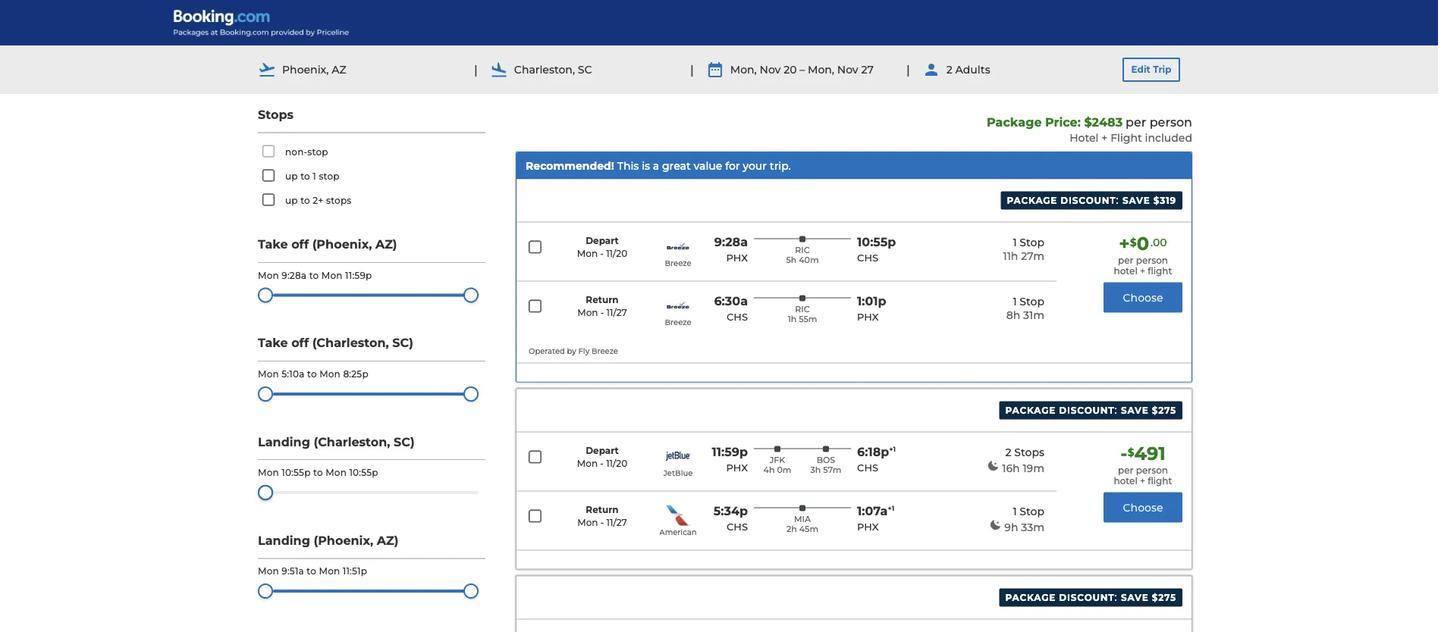 Task type: describe. For each thing, give the bounding box(es) containing it.
491
[[1135, 443, 1166, 465]]

take off (phoenix, az), latest time slider
[[464, 288, 479, 303]]

1 mon, from the left
[[730, 63, 757, 76]]

5:34p chs
[[714, 504, 748, 534]]

2 vertical spatial :
[[1115, 591, 1118, 604]]

0 vertical spatial (phoenix,
[[312, 237, 372, 252]]

1 vertical spatial 9:28a
[[282, 270, 307, 281]]

9:51a
[[282, 566, 304, 577]]

2 mon, from the left
[[808, 63, 834, 76]]

stops
[[258, 107, 294, 122]]

person inside - $ 491 per person hotel + flight
[[1136, 465, 1168, 476]]

edit
[[1132, 64, 1151, 75]]

mon 10:55p to mon 10:55p
[[258, 467, 378, 478]]

great
[[662, 159, 691, 172]]

trip
[[1153, 64, 1172, 75]]

breeze airways logo image for 9:28a
[[666, 236, 690, 257]]

1h
[[788, 314, 797, 324]]

mon 9:28a to mon 11:59p
[[258, 270, 372, 281]]

value
[[694, 159, 723, 172]]

0 vertical spatial az)
[[375, 237, 397, 252]]

to for landing (charleston, sc)
[[313, 467, 323, 478]]

to for take off (charleston, sc)
[[307, 369, 317, 380]]

2 package discount : save $275 from the top
[[1006, 591, 1177, 604]]

jfk 4h 0m
[[764, 455, 792, 475]]

ric 5h 40m
[[786, 245, 819, 265]]

11h
[[1003, 250, 1018, 263]]

1 horizontal spatial 10:55p
[[349, 467, 378, 478]]

$ inside package price: $ 2483 per person hotel + flight included
[[1084, 115, 1092, 129]]

a
[[653, 159, 659, 172]]

$319
[[1154, 195, 1177, 206]]

breeze for 9:28a
[[665, 259, 691, 268]]

up for up to 1 stop
[[285, 171, 298, 182]]

16h
[[1002, 462, 1020, 475]]

up to 1 stop
[[285, 171, 340, 182]]

1 up '2+' at the left top of page
[[313, 171, 316, 182]]

american airlines logo image
[[666, 506, 690, 526]]

up for up to 2+ stops
[[285, 195, 298, 206]]

depart for +
[[586, 236, 619, 247]]

| for charleston, sc
[[474, 62, 478, 77]]

chs for 6:30a
[[727, 311, 748, 324]]

return mon - 11/27 for -
[[578, 505, 627, 529]]

chs for 5:34p
[[727, 522, 748, 534]]

1 vertical spatial az)
[[377, 533, 399, 548]]

discount for -
[[1059, 406, 1115, 417]]

hotel inside + $ 0 . 00 per person hotel + flight
[[1114, 266, 1138, 277]]

stop for 1 stop
[[1020, 505, 1045, 518]]

fly
[[578, 347, 590, 356]]

.
[[1151, 236, 1153, 249]]

11:59p phx
[[712, 445, 748, 475]]

+ $ 0 . 00 per person hotel + flight
[[1114, 233, 1172, 277]]

landing (charleston, sc), latest time slider
[[258, 486, 273, 501]]

package for -
[[1006, 406, 1056, 417]]

off for (charleston,
[[291, 336, 309, 351]]

2 vertical spatial discount
[[1059, 593, 1115, 604]]

is
[[642, 159, 650, 172]]

edit trip
[[1132, 64, 1172, 75]]

booking.com packages image
[[173, 9, 350, 36]]

adults
[[956, 63, 991, 76]]

0 horizontal spatial stops
[[326, 195, 352, 206]]

package
[[987, 115, 1042, 129]]

9h
[[1005, 521, 1018, 534]]

recommended!
[[526, 159, 614, 172]]

1:01p phx
[[857, 294, 887, 324]]

mon 9:51a to mon 11:51p
[[258, 566, 367, 577]]

mia 2h 45m
[[787, 514, 819, 535]]

31m
[[1023, 309, 1045, 322]]

3h
[[811, 465, 821, 475]]

11/27 for -
[[607, 518, 627, 529]]

2 for 2 stops
[[1006, 446, 1012, 459]]

depart for -
[[586, 446, 619, 457]]

take off (phoenix, az)
[[258, 237, 397, 252]]

your
[[743, 159, 767, 172]]

+ left 0
[[1119, 233, 1130, 255]]

1 vertical spatial (phoenix,
[[314, 533, 373, 548]]

ric for 10:55p
[[795, 245, 810, 255]]

non-stop
[[285, 146, 328, 157]]

19m
[[1023, 462, 1045, 475]]

sc
[[578, 63, 592, 76]]

package price: $ 2483 per person hotel + flight included
[[987, 115, 1193, 144]]

landing (charleston, sc)
[[258, 435, 415, 449]]

non-
[[285, 146, 308, 157]]

price:
[[1045, 115, 1081, 129]]

package discount : save $319
[[1007, 194, 1177, 207]]

2+
[[313, 195, 324, 206]]

5:10a
[[282, 369, 305, 380]]

20
[[784, 63, 797, 76]]

included
[[1145, 132, 1193, 144]]

off for (phoenix,
[[291, 237, 309, 252]]

phx down 1:07a
[[857, 522, 879, 534]]

6:30a chs
[[714, 294, 748, 324]]

8:25p
[[343, 369, 369, 380]]

8h
[[1006, 309, 1021, 322]]

4h
[[764, 465, 775, 475]]

1 vertical spatial stops
[[1015, 446, 1045, 459]]

5h
[[786, 255, 797, 265]]

per inside - $ 491 per person hotel + flight
[[1118, 465, 1134, 476]]

take for take off (phoenix, az)
[[258, 237, 288, 252]]

return mon - 11/27 for +
[[578, 295, 627, 319]]

+1 for 1:07a
[[888, 505, 895, 513]]

package for +
[[1007, 195, 1058, 206]]

landing (phoenix, az), latest time slider
[[464, 584, 479, 599]]

to for landing (phoenix, az)
[[307, 566, 316, 577]]

2 horizontal spatial 10:55p
[[857, 235, 896, 250]]

choose for 0
[[1123, 291, 1163, 304]]

1 stop 11h 27m
[[1003, 236, 1045, 263]]

depart mon - 11/20 for +
[[577, 236, 628, 259]]

40m
[[799, 255, 819, 265]]

flight
[[1111, 132, 1142, 144]]

operated by fly breeze
[[529, 347, 618, 356]]

16h 19m
[[1002, 462, 1045, 475]]

+ inside package price: $ 2483 per person hotel + flight included
[[1102, 132, 1108, 144]]

return for -
[[586, 505, 619, 516]]

- for 9:28a
[[600, 248, 604, 259]]

1:07a +1
[[857, 504, 895, 519]]

6:18p +1
[[857, 445, 896, 460]]

this
[[617, 159, 639, 172]]

2483
[[1092, 115, 1123, 129]]

1 stop
[[1013, 505, 1045, 518]]

stop for 1 stop 8h 31m
[[1020, 295, 1045, 308]]

- inside - $ 491 per person hotel + flight
[[1121, 443, 1128, 465]]

save for 0
[[1123, 195, 1150, 206]]

2 nov from the left
[[837, 63, 858, 76]]

1 vertical spatial sc)
[[394, 435, 415, 449]]

up to 2+ stops
[[285, 195, 352, 206]]

for
[[725, 159, 740, 172]]

jetblue
[[664, 469, 693, 478]]

11:51p
[[343, 566, 367, 577]]

jfk
[[770, 455, 785, 465]]

phx for 11:59p
[[726, 462, 748, 475]]

2 vertical spatial save
[[1121, 593, 1149, 604]]

phoenix,
[[282, 63, 329, 76]]

trip.
[[770, 159, 791, 172]]

ric 1h 55m
[[788, 304, 817, 324]]

flight inside + $ 0 . 00 per person hotel + flight
[[1148, 266, 1172, 277]]



Task type: vqa. For each thing, say whether or not it's contained in the screenshot.
site for 223
no



Task type: locate. For each thing, give the bounding box(es) containing it.
1 return mon - 11/27 from the top
[[578, 295, 627, 319]]

0 vertical spatial +1
[[889, 446, 896, 454]]

1 vertical spatial 2
[[1006, 446, 1012, 459]]

1 take from the top
[[258, 237, 288, 252]]

2 left adults at the right top
[[947, 63, 953, 76]]

6:30a
[[714, 294, 748, 309]]

0 vertical spatial 9:28a
[[714, 235, 748, 250]]

stops right '2+' at the left top of page
[[326, 195, 352, 206]]

discount
[[1061, 195, 1116, 206], [1059, 406, 1115, 417], [1059, 593, 1115, 604]]

0 horizontal spatial mon,
[[730, 63, 757, 76]]

2h
[[787, 524, 797, 535]]

27m
[[1021, 250, 1045, 263]]

2 vertical spatial package
[[1006, 593, 1056, 604]]

landing up 9:51a
[[258, 533, 310, 548]]

+ down the '491'
[[1140, 476, 1145, 487]]

landing up mon 10:55p to mon 10:55p
[[258, 435, 310, 449]]

10:55p
[[857, 235, 896, 250], [282, 467, 311, 478], [349, 467, 378, 478]]

ric inside ric 1h 55m
[[795, 304, 810, 315]]

choose button for 491
[[1104, 493, 1183, 523]]

1 vertical spatial return
[[586, 505, 619, 516]]

1 vertical spatial (charleston,
[[314, 435, 390, 449]]

1 horizontal spatial 2
[[1006, 446, 1012, 459]]

mon 5:10a to mon 8:25p
[[258, 369, 369, 380]]

9:28a
[[714, 235, 748, 250], [282, 270, 307, 281]]

1 11/20 from the top
[[606, 248, 628, 259]]

chs down 6:18p
[[857, 462, 879, 475]]

take off (charleston, sc), latest time slider
[[464, 387, 479, 402]]

chs
[[857, 252, 879, 264], [727, 311, 748, 324], [857, 462, 879, 475], [727, 522, 748, 534]]

1 $275 from the top
[[1152, 406, 1177, 417]]

charleston, sc
[[514, 63, 592, 76]]

0 vertical spatial take
[[258, 237, 288, 252]]

1 up 8h
[[1013, 295, 1017, 308]]

phx
[[726, 252, 748, 264], [857, 311, 879, 324], [726, 462, 748, 475], [857, 522, 879, 534]]

chs up 1:01p
[[857, 252, 879, 264]]

stop up up to 1 stop
[[308, 146, 328, 157]]

nov
[[760, 63, 781, 76], [837, 63, 858, 76]]

discount inside package discount : save $319
[[1061, 195, 1116, 206]]

$ for -
[[1128, 446, 1135, 459]]

0 vertical spatial 11/20
[[606, 248, 628, 259]]

breeze left 6:30a chs
[[665, 318, 691, 327]]

stop inside '1 stop 8h 31m'
[[1020, 295, 1045, 308]]

0 vertical spatial sc)
[[392, 336, 413, 351]]

hotel down the '491'
[[1114, 476, 1138, 487]]

choose button for 0
[[1104, 283, 1183, 313]]

: for -
[[1115, 404, 1118, 417]]

1 horizontal spatial stops
[[1015, 446, 1045, 459]]

0 vertical spatial package discount : save $275
[[1006, 404, 1177, 417]]

2 vertical spatial person
[[1136, 465, 1168, 476]]

1 horizontal spatial 11:59p
[[712, 445, 748, 460]]

2 hotel from the top
[[1114, 476, 1138, 487]]

57m
[[823, 465, 842, 475]]

0 vertical spatial stops
[[326, 195, 352, 206]]

1 vertical spatial ric
[[795, 304, 810, 315]]

: for +
[[1116, 194, 1119, 207]]

1 horizontal spatial mon,
[[808, 63, 834, 76]]

hotel inside - $ 491 per person hotel + flight
[[1114, 476, 1138, 487]]

hotel
[[1114, 266, 1138, 277], [1114, 476, 1138, 487]]

3 | from the left
[[907, 62, 910, 77]]

1 vertical spatial breeze
[[665, 318, 691, 327]]

- for 6:30a
[[601, 308, 604, 319]]

2 stops
[[1006, 446, 1045, 459]]

choose down - $ 491 per person hotel + flight
[[1123, 501, 1163, 514]]

mon,
[[730, 63, 757, 76], [808, 63, 834, 76]]

0m
[[777, 465, 792, 475]]

phx left 4h
[[726, 462, 748, 475]]

0
[[1137, 233, 1149, 255]]

choose button down + $ 0 . 00 per person hotel + flight
[[1104, 283, 1183, 313]]

1 return from the top
[[586, 295, 619, 306]]

package
[[1007, 195, 1058, 206], [1006, 406, 1056, 417], [1006, 593, 1056, 604]]

1 vertical spatial depart mon - 11/20
[[577, 446, 628, 470]]

27
[[861, 63, 874, 76]]

2 depart from the top
[[586, 446, 619, 457]]

0 horizontal spatial 10:55p
[[282, 467, 311, 478]]

to right 9:51a
[[307, 566, 316, 577]]

stop
[[308, 146, 328, 157], [319, 171, 340, 182], [1020, 236, 1045, 249], [1020, 295, 1045, 308], [1020, 505, 1045, 518]]

0 vertical spatial $275
[[1152, 406, 1177, 417]]

chs inside 6:30a chs
[[727, 311, 748, 324]]

return for +
[[586, 295, 619, 306]]

by
[[567, 347, 576, 356]]

mon, right "–"
[[808, 63, 834, 76]]

9h 33m
[[1005, 521, 1045, 534]]

0 vertical spatial breeze airways logo image
[[666, 236, 690, 257]]

phx inside 9:28a phx
[[726, 252, 748, 264]]

2 vertical spatial breeze
[[592, 347, 618, 356]]

0 vertical spatial (charleston,
[[312, 336, 389, 351]]

$ for +
[[1130, 236, 1137, 249]]

1 inside 1 stop 11h 27m
[[1013, 236, 1017, 249]]

1 nov from the left
[[760, 63, 781, 76]]

discount for +
[[1061, 195, 1116, 206]]

1 vertical spatial discount
[[1059, 406, 1115, 417]]

1 horizontal spatial |
[[690, 62, 694, 77]]

+1
[[889, 446, 896, 454], [888, 505, 895, 513]]

to down the take off (phoenix, az)
[[309, 270, 319, 281]]

2 off from the top
[[291, 336, 309, 351]]

take off (charleston, sc), earliest time slider
[[258, 387, 273, 402]]

stop inside 1 stop 11h 27m
[[1020, 236, 1045, 249]]

1 vertical spatial 11/27
[[607, 518, 627, 529]]

1 vertical spatial choose
[[1123, 501, 1163, 514]]

+1 down 6:18p +1
[[888, 505, 895, 513]]

nov left 27
[[837, 63, 858, 76]]

off up 5:10a
[[291, 336, 309, 351]]

+1 inside 6:18p +1
[[889, 446, 896, 454]]

mon, left the 20
[[730, 63, 757, 76]]

(charleston, up 8:25p
[[312, 336, 389, 351]]

$ inside + $ 0 . 00 per person hotel + flight
[[1130, 236, 1137, 249]]

2 vertical spatial $
[[1128, 446, 1135, 459]]

0 vertical spatial choose
[[1123, 291, 1163, 304]]

breeze airways logo image
[[666, 236, 690, 257], [666, 296, 690, 316]]

phx inside 1:01p phx
[[857, 311, 879, 324]]

$
[[1084, 115, 1092, 129], [1130, 236, 1137, 249], [1128, 446, 1135, 459]]

1 depart from the top
[[586, 236, 619, 247]]

1 vertical spatial save
[[1121, 406, 1149, 417]]

+1 for 6:18p
[[889, 446, 896, 454]]

1 11/27 from the top
[[607, 308, 627, 319]]

2 vertical spatial per
[[1118, 465, 1134, 476]]

landing (phoenix, az)
[[258, 533, 399, 548]]

up down non-
[[285, 171, 298, 182]]

11/20 for -
[[606, 459, 628, 470]]

stop up up to 2+ stops
[[319, 171, 340, 182]]

0 horizontal spatial |
[[474, 62, 478, 77]]

per inside package price: $ 2483 per person hotel + flight included
[[1126, 115, 1147, 129]]

2 horizontal spatial |
[[907, 62, 910, 77]]

2 flight from the top
[[1148, 476, 1172, 487]]

1 vertical spatial package
[[1006, 406, 1056, 417]]

2 return mon - 11/27 from the top
[[578, 505, 627, 529]]

1 vertical spatial 11/20
[[606, 459, 628, 470]]

0 vertical spatial return mon - 11/27
[[578, 295, 627, 319]]

0 vertical spatial flight
[[1148, 266, 1172, 277]]

stop for non-stop
[[308, 146, 328, 157]]

hotel down 0
[[1114, 266, 1138, 277]]

+
[[1102, 132, 1108, 144], [1119, 233, 1130, 255], [1140, 266, 1145, 277], [1140, 476, 1145, 487]]

0 vertical spatial package
[[1007, 195, 1058, 206]]

landing for landing (charleston, sc)
[[258, 435, 310, 449]]

00
[[1153, 236, 1167, 249]]

depart
[[586, 236, 619, 247], [586, 446, 619, 457]]

per up flight on the top of page
[[1126, 115, 1147, 129]]

chs down the 6:30a
[[727, 311, 748, 324]]

ric inside "ric 5h 40m"
[[795, 245, 810, 255]]

0 vertical spatial breeze
[[665, 259, 691, 268]]

recommended! this is a great value for your trip.
[[526, 159, 791, 172]]

0 vertical spatial person
[[1150, 115, 1193, 129]]

1 for 1 stop
[[1013, 505, 1017, 518]]

1 vertical spatial +1
[[888, 505, 895, 513]]

11:59p left jfk
[[712, 445, 748, 460]]

0 vertical spatial :
[[1116, 194, 1119, 207]]

chs for 10:55p
[[857, 252, 879, 264]]

33m
[[1021, 521, 1045, 534]]

1 for 1 stop 8h 31m
[[1013, 295, 1017, 308]]

2 11/20 from the top
[[606, 459, 628, 470]]

az
[[332, 63, 346, 76]]

landing (phoenix, az), earliest time slider
[[258, 584, 273, 599]]

1 up 11h
[[1013, 236, 1017, 249]]

11/27 up operated by fly breeze
[[607, 308, 627, 319]]

1
[[313, 171, 316, 182], [1013, 236, 1017, 249], [1013, 295, 1017, 308], [1013, 505, 1017, 518]]

depart mon - 11/20 for -
[[577, 446, 628, 470]]

11:59p
[[345, 270, 372, 281], [712, 445, 748, 460]]

1 inside '1 stop 8h 31m'
[[1013, 295, 1017, 308]]

0 vertical spatial 11:59p
[[345, 270, 372, 281]]

1 vertical spatial :
[[1115, 404, 1118, 417]]

(phoenix, up 11:51p
[[314, 533, 373, 548]]

jetblue airways logo image
[[666, 447, 690, 467]]

0 horizontal spatial 11:59p
[[345, 270, 372, 281]]

2 11/27 from the top
[[607, 518, 627, 529]]

stop up 27m
[[1020, 236, 1045, 249]]

2 take from the top
[[258, 336, 288, 351]]

chs down 5:34p
[[727, 522, 748, 534]]

0 vertical spatial save
[[1123, 195, 1150, 206]]

2 choose from the top
[[1123, 501, 1163, 514]]

choose button
[[1104, 283, 1183, 313], [1104, 493, 1183, 523]]

per left 0
[[1118, 255, 1134, 266]]

1 choose from the top
[[1123, 291, 1163, 304]]

11/27 for +
[[607, 308, 627, 319]]

2 up 16h
[[1006, 446, 1012, 459]]

to left '2+' at the left top of page
[[301, 195, 310, 206]]

take up 5:10a
[[258, 336, 288, 351]]

package up '2 stops'
[[1006, 406, 1056, 417]]

–
[[800, 63, 805, 76]]

breeze airways logo image left 6:30a chs
[[666, 296, 690, 316]]

1 up the 9h
[[1013, 505, 1017, 518]]

+ down 2483 at the right top of page
[[1102, 132, 1108, 144]]

phx for 9:28a
[[726, 252, 748, 264]]

2 landing from the top
[[258, 533, 310, 548]]

chs inside the 5:34p chs
[[727, 522, 748, 534]]

1 up from the top
[[285, 171, 298, 182]]

|
[[474, 62, 478, 77], [690, 62, 694, 77], [907, 62, 910, 77]]

- $ 491 per person hotel + flight
[[1114, 443, 1172, 487]]

phx inside 11:59p phx
[[726, 462, 748, 475]]

1 breeze airways logo image from the top
[[666, 236, 690, 257]]

1 vertical spatial flight
[[1148, 476, 1172, 487]]

2 ric from the top
[[795, 304, 810, 315]]

choose button down - $ 491 per person hotel + flight
[[1104, 493, 1183, 523]]

2 | from the left
[[690, 62, 694, 77]]

flight down 00
[[1148, 266, 1172, 277]]

1 vertical spatial person
[[1136, 255, 1168, 266]]

chs inside 10:55p chs
[[857, 252, 879, 264]]

phx down 1:01p
[[857, 311, 879, 324]]

1:07a
[[857, 504, 888, 519]]

bos
[[817, 455, 835, 465]]

breeze left 9:28a phx
[[665, 259, 691, 268]]

0 vertical spatial $
[[1084, 115, 1092, 129]]

0 vertical spatial choose button
[[1104, 283, 1183, 313]]

take off (phoenix, az), earliest time slider
[[258, 288, 273, 303]]

nov left the 20
[[760, 63, 781, 76]]

1 horizontal spatial nov
[[837, 63, 858, 76]]

off
[[291, 237, 309, 252], [291, 336, 309, 351]]

5:34p
[[714, 504, 748, 519]]

bos 3h 57m
[[811, 455, 842, 475]]

11/27 left american airlines logo in the left of the page
[[607, 518, 627, 529]]

2 breeze airways logo image from the top
[[666, 296, 690, 316]]

0 vertical spatial per
[[1126, 115, 1147, 129]]

1 choose button from the top
[[1104, 283, 1183, 313]]

take for take off (charleston, sc)
[[258, 336, 288, 351]]

package up 1 stop 11h 27m
[[1007, 195, 1058, 206]]

stop up 33m on the bottom of page
[[1020, 505, 1045, 518]]

package inside package discount : save $319
[[1007, 195, 1058, 206]]

stop up 31m
[[1020, 295, 1045, 308]]

1 vertical spatial return mon - 11/27
[[578, 505, 627, 529]]

1 vertical spatial 11:59p
[[712, 445, 748, 460]]

off up the "mon 9:28a to mon 11:59p"
[[291, 237, 309, 252]]

2 depart mon - 11/20 from the top
[[577, 446, 628, 470]]

0 vertical spatial 11/27
[[607, 308, 627, 319]]

0 vertical spatial hotel
[[1114, 266, 1138, 277]]

1 for 1 stop 11h 27m
[[1013, 236, 1017, 249]]

phoenix, az
[[282, 63, 346, 76]]

1 vertical spatial $275
[[1152, 593, 1177, 604]]

1 | from the left
[[474, 62, 478, 77]]

edit trip button
[[1123, 58, 1180, 82]]

ric up ric 1h 55m
[[795, 245, 810, 255]]

+1 inside 1:07a +1
[[888, 505, 895, 513]]

breeze airways logo image for 6:30a
[[666, 296, 690, 316]]

save inside package discount : save $319
[[1123, 195, 1150, 206]]

per left the '491'
[[1118, 465, 1134, 476]]

0 vertical spatial ric
[[795, 245, 810, 255]]

0 vertical spatial landing
[[258, 435, 310, 449]]

0 vertical spatial depart
[[586, 236, 619, 247]]

0 vertical spatial discount
[[1061, 195, 1116, 206]]

1 landing from the top
[[258, 435, 310, 449]]

11/20 for +
[[606, 248, 628, 259]]

take off (charleston, sc)
[[258, 336, 413, 351]]

save for 491
[[1121, 406, 1149, 417]]

ric for 1:01p
[[795, 304, 810, 315]]

1 stop 8h 31m
[[1006, 295, 1045, 322]]

person inside + $ 0 . 00 per person hotel + flight
[[1136, 255, 1168, 266]]

11/20
[[606, 248, 628, 259], [606, 459, 628, 470]]

depart mon - 11/20
[[577, 236, 628, 259], [577, 446, 628, 470]]

45m
[[799, 524, 819, 535]]

1 vertical spatial up
[[285, 195, 298, 206]]

1 hotel from the top
[[1114, 266, 1138, 277]]

choose down + $ 0 . 00 per person hotel + flight
[[1123, 291, 1163, 304]]

flight
[[1148, 266, 1172, 277], [1148, 476, 1172, 487]]

ric down '40m'
[[795, 304, 810, 315]]

to for take off (phoenix, az)
[[309, 270, 319, 281]]

$ inside - $ 491 per person hotel + flight
[[1128, 446, 1135, 459]]

ric
[[795, 245, 810, 255], [795, 304, 810, 315]]

(phoenix, up the "mon 9:28a to mon 11:59p"
[[312, 237, 372, 252]]

+ down 0
[[1140, 266, 1145, 277]]

0 horizontal spatial 2
[[947, 63, 953, 76]]

+ inside - $ 491 per person hotel + flight
[[1140, 476, 1145, 487]]

1 vertical spatial take
[[258, 336, 288, 351]]

2 for 2 adults
[[947, 63, 953, 76]]

2 choose button from the top
[[1104, 493, 1183, 523]]

up left '2+' at the left top of page
[[285, 195, 298, 206]]

phx up the 6:30a
[[726, 252, 748, 264]]

1 vertical spatial landing
[[258, 533, 310, 548]]

1 vertical spatial hotel
[[1114, 476, 1138, 487]]

stops up 19m
[[1015, 446, 1045, 459]]

1 off from the top
[[291, 237, 309, 252]]

stop for 1 stop 11h 27m
[[1020, 236, 1045, 249]]

1 depart mon - 11/20 from the top
[[577, 236, 628, 259]]

1 flight from the top
[[1148, 266, 1172, 277]]

hotel
[[1070, 132, 1099, 144]]

2 adults
[[947, 63, 991, 76]]

0 vertical spatial return
[[586, 295, 619, 306]]

1 vertical spatial off
[[291, 336, 309, 351]]

1:01p
[[857, 294, 887, 309]]

0 vertical spatial off
[[291, 237, 309, 252]]

1 vertical spatial breeze airways logo image
[[666, 296, 690, 316]]

person
[[1150, 115, 1193, 129], [1136, 255, 1168, 266], [1136, 465, 1168, 476]]

0 vertical spatial up
[[285, 171, 298, 182]]

(charleston, up mon 10:55p to mon 10:55p
[[314, 435, 390, 449]]

| for 2 adults
[[907, 62, 910, 77]]

person inside package price: $ 2483 per person hotel + flight included
[[1150, 115, 1193, 129]]

2 return from the top
[[586, 505, 619, 516]]

landing for landing (phoenix, az)
[[258, 533, 310, 548]]

save
[[1123, 195, 1150, 206], [1121, 406, 1149, 417], [1121, 593, 1149, 604]]

1 vertical spatial depart
[[586, 446, 619, 457]]

1 package discount : save $275 from the top
[[1006, 404, 1177, 417]]

0 horizontal spatial 9:28a
[[282, 270, 307, 281]]

breeze airways logo image left 9:28a phx
[[666, 236, 690, 257]]

return mon - 11/27
[[578, 295, 627, 319], [578, 505, 627, 529]]

package down 33m on the bottom of page
[[1006, 593, 1056, 604]]

per inside + $ 0 . 00 per person hotel + flight
[[1118, 255, 1134, 266]]

phx for 1:01p
[[857, 311, 879, 324]]

breeze for 6:30a
[[665, 318, 691, 327]]

2 $275 from the top
[[1152, 593, 1177, 604]]

+1 up 1:07a +1
[[889, 446, 896, 454]]

flight inside - $ 491 per person hotel + flight
[[1148, 476, 1172, 487]]

9:28a up the 6:30a
[[714, 235, 748, 250]]

1 horizontal spatial 9:28a
[[714, 235, 748, 250]]

- for 11:59p
[[600, 459, 604, 470]]

to down "non-stop"
[[301, 171, 310, 182]]

9:28a down the take off (phoenix, az)
[[282, 270, 307, 281]]

| for mon, nov 20 – mon, nov 27
[[690, 62, 694, 77]]

0 vertical spatial 2
[[947, 63, 953, 76]]

1 ric from the top
[[795, 245, 810, 255]]

to right 5:10a
[[307, 369, 317, 380]]

1 vertical spatial per
[[1118, 255, 1134, 266]]

11:59p down the take off (phoenix, az)
[[345, 270, 372, 281]]

mon
[[577, 248, 598, 259], [258, 270, 279, 281], [322, 270, 343, 281], [578, 308, 598, 319], [258, 369, 279, 380], [319, 369, 341, 380], [577, 459, 598, 470], [258, 467, 279, 478], [326, 467, 347, 478], [578, 518, 598, 529], [258, 566, 279, 577], [319, 566, 340, 577]]

choose for 491
[[1123, 501, 1163, 514]]

- for 5:34p
[[601, 518, 604, 529]]

charleston,
[[514, 63, 575, 76]]

take up take off (phoenix, az), earliest time slider
[[258, 237, 288, 252]]

2 up from the top
[[285, 195, 298, 206]]

:
[[1116, 194, 1119, 207], [1115, 404, 1118, 417], [1115, 591, 1118, 604]]

0 horizontal spatial nov
[[760, 63, 781, 76]]

flight down the '491'
[[1148, 476, 1172, 487]]

1 vertical spatial $
[[1130, 236, 1137, 249]]

6:18p
[[857, 445, 889, 460]]

0 vertical spatial depart mon - 11/20
[[577, 236, 628, 259]]

breeze right fly
[[592, 347, 618, 356]]

1 vertical spatial package discount : save $275
[[1006, 591, 1177, 604]]

to down landing (charleston, sc)
[[313, 467, 323, 478]]

american
[[659, 528, 697, 538]]

1 vertical spatial choose button
[[1104, 493, 1183, 523]]

mon, nov 20 – mon, nov 27
[[730, 63, 874, 76]]



